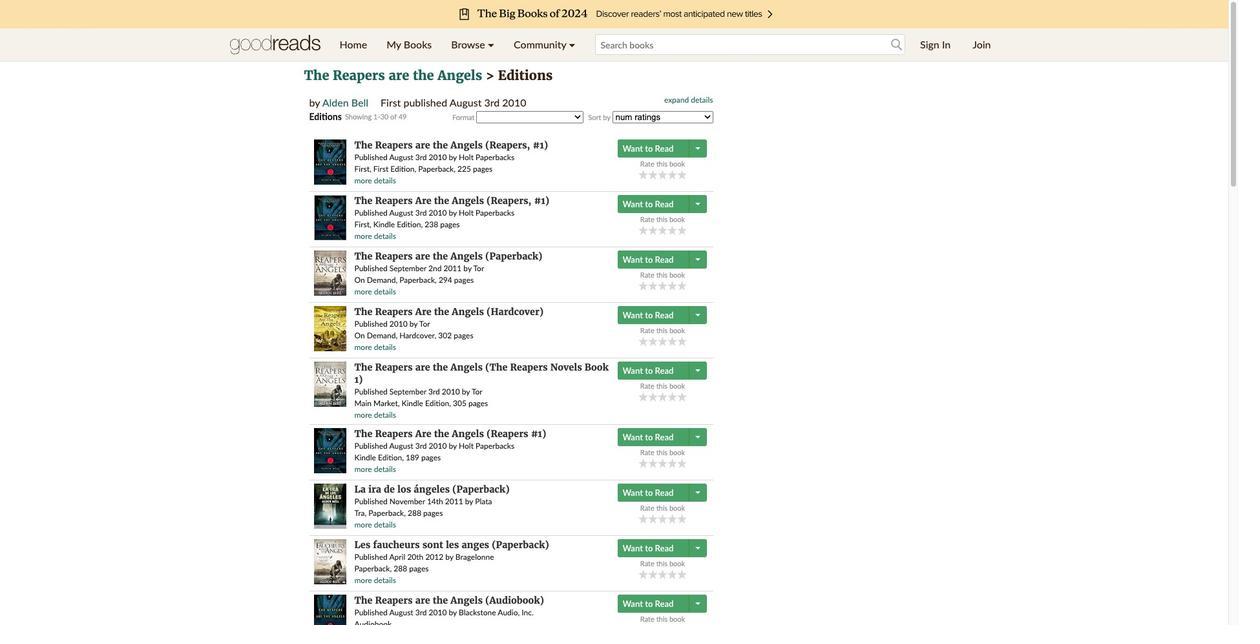 Task type: vqa. For each thing, say whether or not it's contained in the screenshot.
you."
no



Task type: locate. For each thing, give the bounding box(es) containing it.
5 want to read button from the top
[[618, 362, 691, 380]]

5 more details link from the top
[[355, 411, 396, 420]]

the inside the reapers are the angels (the reapers novels book 1) published september 3rd 2010               by tor main market, kindle edition, 305 pages more details
[[433, 362, 448, 374]]

pages right 305
[[469, 399, 488, 409]]

0 vertical spatial first,
[[355, 164, 372, 174]]

demand, inside the reapers are the angels (paperback) published september 2nd 2011               by tor on demand, paperback, 294 pages more details
[[367, 275, 398, 285]]

home link
[[330, 28, 377, 61]]

august for the reapers are the angels (reapers #1)
[[390, 442, 414, 451]]

0 vertical spatial september
[[390, 264, 427, 274]]

published inside the reapers are the angels (audiobook) published august 3rd 2010               by blackstone audio, inc.
[[355, 608, 388, 618]]

9 read from the top
[[655, 599, 674, 610]]

anges
[[462, 540, 490, 552]]

the reapers are the angels image
[[314, 251, 347, 296], [314, 596, 347, 626]]

2010 up 305
[[442, 387, 460, 397]]

paperback, left the 225
[[419, 164, 456, 174]]

1 vertical spatial 2011
[[445, 497, 463, 507]]

2 first, from the top
[[355, 220, 372, 230]]

0 vertical spatial #1)
[[533, 140, 548, 151]]

paperback, inside la ira de los ángeles (paperback) published november 14th 2011               by plata tra, paperback, 288 pages more details
[[369, 509, 406, 519]]

2 to from the top
[[645, 199, 653, 210]]

2 want to read button from the top
[[618, 195, 691, 213]]

by inside the reapers are the angels (reapers, #1) published august 3rd 2010               by holt paperbacks first, first edition, paperback, 225 pages more details
[[449, 153, 457, 162]]

▾ right browse
[[488, 38, 495, 50]]

book for the reapers are the angels (paperback)
[[670, 271, 686, 279]]

9 want to read from the top
[[623, 599, 674, 610]]

6 this from the top
[[657, 449, 668, 457]]

by inside the reapers are the angels (reapers, #1) published august 3rd 2010               by holt paperbacks first, kindle edition, 238 pages more details
[[449, 208, 457, 218]]

the reapers are the angels image up the reapers are the angels image
[[314, 251, 347, 296]]

>
[[486, 67, 495, 83]]

the reapers are the angels (reapers, #1) image
[[314, 140, 347, 185]]

#1) inside the reapers are the angels (reapers #1) published august 3rd 2010               by holt paperbacks kindle edition, 189 pages more details
[[531, 429, 547, 440]]

paperback, inside les faucheurs sont les anges (paperback) published april 20th 2012               by bragelonne paperback, 288 pages more details
[[355, 565, 392, 574]]

books
[[404, 38, 432, 50]]

want for la ira de los ángeles (paperback)
[[623, 488, 643, 499]]

0 horizontal spatial 288
[[394, 565, 407, 574]]

paperbacks inside the reapers are the angels (reapers, #1) published august 3rd 2010               by holt paperbacks first, kindle edition, 238 pages more details
[[476, 208, 515, 218]]

first
[[381, 96, 401, 109], [374, 164, 389, 174]]

30
[[381, 113, 389, 121]]

0 horizontal spatial editions
[[309, 111, 342, 122]]

want to read
[[623, 144, 674, 154], [623, 199, 674, 210], [623, 255, 674, 265], [623, 310, 674, 321], [623, 366, 674, 376], [623, 433, 674, 443], [623, 488, 674, 499], [623, 544, 674, 554], [623, 599, 674, 610]]

published inside the reapers are the angels (the reapers novels book 1) published september 3rd 2010               by tor main market, kindle edition, 305 pages more details
[[355, 387, 388, 397]]

0 vertical spatial are
[[416, 195, 432, 207]]

the down 302 at the bottom of page
[[433, 362, 448, 374]]

▾ for community ▾
[[569, 38, 576, 50]]

by inside the reapers are the angels (reapers #1) published august 3rd 2010               by holt paperbacks kindle edition, 189 pages more details
[[449, 442, 457, 451]]

angels up first published august 3rd 2010
[[438, 67, 483, 83]]

(reapers, for the reapers are the angels (reapers, #1)
[[486, 140, 531, 151]]

angels for the reapers are the angels (reapers, #1) published august 3rd 2010               by holt paperbacks first, kindle edition, 238 pages more details
[[452, 195, 484, 207]]

more
[[355, 176, 372, 186], [355, 231, 372, 241], [355, 287, 372, 297], [355, 343, 372, 352], [355, 411, 372, 420], [355, 465, 372, 475], [355, 521, 372, 530], [355, 576, 372, 586]]

this for the reapers are the angels (reapers #1)
[[657, 449, 668, 457]]

1 vertical spatial first
[[374, 164, 389, 174]]

2 vertical spatial (paperback)
[[492, 540, 549, 552]]

want to read button for la ira de los ángeles (paperback)
[[618, 484, 691, 502]]

3 rate this book from the top
[[641, 271, 686, 279]]

details inside the reapers are the angels (hardcover) published 2010               by tor on demand, hardcover, 302 pages more details
[[374, 343, 396, 352]]

are for (reapers,
[[416, 140, 430, 151]]

details inside the reapers are the angels (reapers #1) published august 3rd 2010               by holt paperbacks kindle edition, 189 pages more details
[[374, 465, 396, 475]]

book for the reapers are the angels (hardcover)
[[670, 327, 686, 335]]

pages right the 225
[[473, 164, 493, 174]]

august down 49
[[390, 153, 414, 162]]

7 want to read from the top
[[623, 488, 674, 499]]

0 vertical spatial paperbacks
[[476, 153, 515, 162]]

the inside the reapers are the angels (reapers #1) published august 3rd 2010               by holt paperbacks kindle edition, 189 pages more details
[[434, 429, 450, 440]]

3rd up the reapers are the angels (reapers #1) link
[[429, 387, 440, 397]]

are down the 20th
[[416, 596, 430, 607]]

238
[[425, 220, 438, 230]]

editions down alden
[[309, 111, 342, 122]]

1 vertical spatial (reapers,
[[487, 195, 532, 207]]

to for the reapers are the angels (hardcover)
[[645, 310, 653, 321]]

first up of
[[381, 96, 401, 109]]

paperbacks for the reapers are the angels (reapers, #1)
[[476, 153, 515, 162]]

6 rate from the top
[[641, 449, 655, 457]]

(paperback) inside the reapers are the angels (paperback) published september 2nd 2011               by tor on demand, paperback, 294 pages more details
[[486, 251, 543, 263]]

2 more from the top
[[355, 231, 372, 241]]

the
[[413, 67, 434, 83], [433, 140, 448, 151], [434, 195, 450, 207], [433, 251, 448, 263], [434, 307, 450, 318], [433, 362, 448, 374], [434, 429, 450, 440], [433, 596, 448, 607]]

my books link
[[377, 28, 442, 61]]

0 vertical spatial first
[[381, 96, 401, 109]]

the inside the reapers are the angels (hardcover) published 2010               by tor on demand, hardcover, 302 pages more details
[[355, 307, 373, 318]]

2 vertical spatial are
[[416, 429, 432, 440]]

pages right 302 at the bottom of page
[[454, 331, 474, 341]]

the reapers are the angels (reapers #1) link
[[355, 429, 547, 440]]

1 holt from the top
[[459, 153, 474, 162]]

4 to from the top
[[645, 310, 653, 321]]

holt for the reapers are the angels (reapers, #1)
[[459, 153, 474, 162]]

1 demand, from the top
[[367, 275, 398, 285]]

edition, left 189
[[378, 453, 404, 463]]

1 the reapers are the angels image from the top
[[314, 251, 347, 296]]

8 rate from the top
[[641, 560, 655, 568]]

2011 right 14th
[[445, 497, 463, 507]]

paperback, inside the reapers are the angels (paperback) published september 2nd 2011               by tor on demand, paperback, 294 pages more details
[[400, 275, 437, 285]]

angels up 294
[[451, 251, 483, 263]]

7 want from the top
[[623, 488, 643, 499]]

are up 189
[[416, 429, 432, 440]]

#1) inside the reapers are the angels (reapers, #1) published august 3rd 2010               by holt paperbacks first, first edition, paperback, 225 pages more details
[[533, 140, 548, 151]]

3rd inside the reapers are the angels (the reapers novels book 1) published september 3rd 2010               by tor main market, kindle edition, 305 pages more details
[[429, 387, 440, 397]]

the inside the reapers are the angels (hardcover) published 2010               by tor on demand, hardcover, 302 pages more details
[[434, 307, 450, 318]]

read for the reapers are the angels (reapers #1)
[[655, 433, 674, 443]]

7 more details link from the top
[[355, 521, 396, 530]]

august inside the reapers are the angels (reapers #1) published august 3rd 2010               by holt paperbacks kindle edition, 189 pages more details
[[390, 442, 414, 451]]

pages right 238 in the left top of the page
[[440, 220, 460, 230]]

angels inside the reapers are the angels (audiobook) published august 3rd 2010               by blackstone audio, inc.
[[451, 596, 483, 607]]

3 read from the top
[[655, 255, 674, 265]]

0 horizontal spatial ▾
[[488, 38, 495, 50]]

angels up blackstone
[[451, 596, 483, 607]]

august for the reapers are the angels (reapers, #1)
[[390, 208, 414, 218]]

0 vertical spatial kindle
[[374, 220, 395, 230]]

la ira de los ángeles image
[[314, 484, 347, 530]]

7 this from the top
[[657, 504, 668, 513]]

reapers inside the reapers are the angels (reapers, #1) published august 3rd 2010               by holt paperbacks first, kindle edition, 238 pages more details
[[375, 195, 413, 207]]

demand, left hardcover,
[[367, 331, 398, 341]]

rate for the reapers are the angels (paperback)
[[641, 271, 655, 279]]

7 more from the top
[[355, 521, 372, 530]]

first, for the reapers are the angels (reapers, #1)
[[355, 164, 372, 174]]

sort
[[589, 113, 602, 122]]

pages down 14th
[[424, 509, 443, 519]]

angels inside the reapers are the angels (the reapers novels book 1) published september 3rd 2010               by tor main market, kindle edition, 305 pages more details
[[451, 362, 483, 374]]

tor inside the reapers are the angels (paperback) published september 2nd 2011               by tor on demand, paperback, 294 pages more details
[[474, 264, 485, 274]]

8 more details link from the top
[[355, 576, 396, 586]]

6 rate this book from the top
[[641, 449, 686, 457]]

2010 down the reapers are the angels (reapers #1) link
[[429, 442, 447, 451]]

8 more from the top
[[355, 576, 372, 586]]

4 published from the top
[[355, 319, 388, 329]]

pages inside the reapers are the angels (the reapers novels book 1) published september 3rd 2010               by tor main market, kindle edition, 305 pages more details
[[469, 399, 488, 409]]

demand, inside the reapers are the angels (hardcover) published 2010               by tor on demand, hardcover, 302 pages more details
[[367, 331, 398, 341]]

2 are from the top
[[416, 307, 432, 318]]

pages
[[473, 164, 493, 174], [440, 220, 460, 230], [454, 275, 474, 285], [454, 331, 474, 341], [469, 399, 488, 409], [422, 453, 441, 463], [424, 509, 443, 519], [409, 565, 429, 574]]

2011 down the reapers are the angels (paperback) link
[[444, 264, 462, 274]]

2010 inside the reapers are the angels (reapers, #1) published august 3rd 2010               by holt paperbacks first, kindle edition, 238 pages more details
[[429, 208, 447, 218]]

2 vertical spatial #1)
[[531, 429, 547, 440]]

demand,
[[367, 275, 398, 285], [367, 331, 398, 341]]

kindle right market,
[[402, 399, 424, 409]]

les faucheurs sont les anges (paperback) published april 20th 2012               by bragelonne paperback, 288 pages more details
[[355, 540, 549, 586]]

#1) for the reapers are the angels (reapers, #1)
[[533, 140, 548, 151]]

first right the reapers are the angels (reapers, #1) image
[[374, 164, 389, 174]]

book
[[585, 362, 609, 374]]

5 book from the top
[[670, 382, 686, 391]]

1 vertical spatial first,
[[355, 220, 372, 230]]

2 rate from the top
[[641, 215, 655, 224]]

edition, inside the reapers are the angels (reapers, #1) published august 3rd 2010               by holt paperbacks first, first edition, paperback, 225 pages more details
[[391, 164, 417, 174]]

published
[[404, 96, 448, 109]]

are down hardcover,
[[416, 362, 430, 374]]

1 rate from the top
[[641, 160, 655, 168]]

more details link for the reapers are the angels (the reapers novels book 1)
[[355, 411, 396, 420]]

3 more from the top
[[355, 287, 372, 297]]

the reapers are the angels (reapers, #1) image
[[314, 195, 347, 241]]

2 ▾ from the left
[[569, 38, 576, 50]]

pages inside the reapers are the angels (reapers, #1) published august 3rd 2010               by holt paperbacks first, first edition, paperback, 225 pages more details
[[473, 164, 493, 174]]

angels left "(the"
[[451, 362, 483, 374]]

9 published from the top
[[355, 608, 388, 618]]

the inside the reapers are the angels (reapers, #1) published august 3rd 2010               by holt paperbacks first, first edition, paperback, 225 pages more details
[[433, 140, 448, 151]]

9 want from the top
[[623, 599, 643, 610]]

by inside the reapers are the angels (the reapers novels book 1) published september 3rd 2010               by tor main market, kindle edition, 305 pages more details
[[462, 387, 470, 397]]

6 published from the top
[[355, 442, 388, 451]]

1 horizontal spatial 288
[[408, 509, 422, 519]]

september
[[390, 264, 427, 274], [390, 387, 427, 397]]

the for the reapers are the angels (paperback) published september 2nd 2011               by tor on demand, paperback, 294 pages more details
[[355, 251, 373, 263]]

are inside the reapers are the angels (reapers, #1) published august 3rd 2010               by holt paperbacks first, kindle edition, 238 pages more details
[[416, 195, 432, 207]]

the reapers are the angels (reapers #1) image
[[314, 429, 347, 474]]

are inside the reapers are the angels (reapers #1) published august 3rd 2010               by holt paperbacks kindle edition, 189 pages more details
[[416, 429, 432, 440]]

5 read from the top
[[655, 366, 674, 376]]

1 paperbacks from the top
[[476, 153, 515, 162]]

august for the reapers are the angels (reapers, #1)
[[390, 153, 414, 162]]

8 want from the top
[[623, 544, 643, 554]]

reapers inside the reapers are the angels (audiobook) published august 3rd 2010               by blackstone audio, inc.
[[375, 596, 413, 607]]

1 rate this book from the top
[[641, 160, 686, 168]]

7 book from the top
[[670, 504, 686, 513]]

2 september from the top
[[390, 387, 427, 397]]

are down 'published'
[[416, 140, 430, 151]]

9 this from the top
[[657, 616, 668, 624]]

1 want from the top
[[623, 144, 643, 154]]

288 down april
[[394, 565, 407, 574]]

angels inside the reapers are the angels (reapers, #1) published august 3rd 2010               by holt paperbacks first, first edition, paperback, 225 pages more details
[[451, 140, 483, 151]]

the down les faucheurs sont les anges (paperback) published april 20th 2012               by bragelonne paperback, 288 pages more details
[[433, 596, 448, 607]]

want for the reapers are the angels (reapers, #1)
[[623, 144, 643, 154]]

305
[[453, 399, 467, 409]]

pages right 189
[[422, 453, 441, 463]]

angels for the reapers are the angels > editions
[[438, 67, 483, 83]]

6 read from the top
[[655, 433, 674, 443]]

5 more from the top
[[355, 411, 372, 420]]

the reapers are the angels (paperback) link
[[355, 251, 543, 263]]

#1) for the reapers are the angels (reapers, #1)
[[534, 195, 550, 207]]

book for the reapers are the angels (reapers #1)
[[670, 449, 686, 457]]

2 rate this book from the top
[[641, 215, 686, 224]]

3rd up 238 in the left top of the page
[[416, 208, 427, 218]]

rate for the reapers are the angels (reapers, #1)
[[641, 160, 655, 168]]

3 this from the top
[[657, 271, 668, 279]]

angels down the 225
[[452, 195, 484, 207]]

3 paperbacks from the top
[[476, 442, 515, 451]]

the up la ira de los ángeles (paperback) link
[[434, 429, 450, 440]]

0 vertical spatial holt
[[459, 153, 474, 162]]

are down my
[[389, 67, 410, 83]]

angels
[[438, 67, 483, 83], [451, 140, 483, 151], [452, 195, 484, 207], [451, 251, 483, 263], [452, 307, 484, 318], [451, 362, 483, 374], [452, 429, 484, 440], [451, 596, 483, 607]]

1 published from the top
[[355, 153, 388, 162]]

august inside the reapers are the angels (audiobook) published august 3rd 2010               by blackstone audio, inc.
[[390, 608, 414, 618]]

1 this from the top
[[657, 160, 668, 168]]

are up hardcover,
[[416, 307, 432, 318]]

7 want to read button from the top
[[618, 484, 691, 502]]

read for the reapers are the angels (audiobook)
[[655, 599, 674, 610]]

the for the reapers are the angels > editions
[[304, 67, 329, 83]]

(paperback) up plata in the left of the page
[[453, 484, 510, 496]]

the inside the reapers are the angels (audiobook) published august 3rd 2010               by blackstone audio, inc.
[[433, 596, 448, 607]]

first, for the reapers are the angels (reapers, #1)
[[355, 220, 372, 230]]

7 published from the top
[[355, 497, 388, 507]]

august down the reapers are the angels (reapers, #1) link
[[390, 208, 414, 218]]

0 vertical spatial (reapers,
[[486, 140, 531, 151]]

0 vertical spatial demand,
[[367, 275, 398, 285]]

the down first published august 3rd 2010
[[433, 140, 448, 151]]

my books
[[387, 38, 432, 50]]

rate for les faucheurs sont les anges (paperback)
[[641, 560, 655, 568]]

expand details
[[665, 95, 714, 105]]

reapers inside the reapers are the angels (reapers #1) published august 3rd 2010               by holt paperbacks kindle edition, 189 pages more details
[[375, 429, 413, 440]]

4 want from the top
[[623, 310, 643, 321]]

0 vertical spatial the reapers are the angels image
[[314, 251, 347, 296]]

302
[[439, 331, 452, 341]]

more details link for the reapers are the angels (hardcover)
[[355, 343, 396, 352]]

1 vertical spatial 288
[[394, 565, 407, 574]]

my
[[387, 38, 401, 50]]

by inside the reapers are the angels (paperback) published september 2nd 2011               by tor on demand, paperback, 294 pages more details
[[464, 264, 472, 274]]

holt for the reapers are the angels (reapers #1)
[[459, 442, 474, 451]]

angels up the 225
[[451, 140, 483, 151]]

6 want to read button from the top
[[618, 429, 691, 447]]

to for the reapers are the angels (reapers #1)
[[645, 433, 653, 443]]

1 vertical spatial on
[[355, 331, 365, 341]]

holt inside the reapers are the angels (reapers, #1) published august 3rd 2010               by holt paperbacks first, kindle edition, 238 pages more details
[[459, 208, 474, 218]]

community ▾ button
[[504, 28, 586, 61]]

published inside la ira de los ángeles (paperback) published november 14th 2011               by plata tra, paperback, 288 pages more details
[[355, 497, 388, 507]]

2 vertical spatial kindle
[[355, 453, 376, 463]]

holt for the reapers are the angels (reapers, #1)
[[459, 208, 474, 218]]

1 vertical spatial are
[[416, 307, 432, 318]]

ira
[[369, 484, 382, 496]]

2 want to read from the top
[[623, 199, 674, 210]]

2 published from the top
[[355, 208, 388, 218]]

published inside les faucheurs sont les anges (paperback) published april 20th 2012               by bragelonne paperback, 288 pages more details
[[355, 553, 388, 563]]

the for the reapers are the angels > editions
[[413, 67, 434, 83]]

6 want from the top
[[623, 433, 643, 443]]

kindle
[[374, 220, 395, 230], [402, 399, 424, 409], [355, 453, 376, 463]]

288 down november
[[408, 509, 422, 519]]

to for the reapers are the angels (audiobook)
[[645, 599, 653, 610]]

are inside the reapers are the angels (audiobook) published august 3rd 2010               by blackstone audio, inc.
[[416, 596, 430, 607]]

are for (reapers
[[416, 429, 432, 440]]

9 book from the top
[[670, 616, 686, 624]]

paperback, down november
[[369, 509, 406, 519]]

3rd down the reapers are the angels (reapers, #1) link
[[416, 153, 427, 162]]

this for the reapers are the angels (reapers, #1)
[[657, 215, 668, 224]]

the up 238 in the left top of the page
[[434, 195, 450, 207]]

1 vertical spatial september
[[390, 387, 427, 397]]

5 published from the top
[[355, 387, 388, 397]]

288
[[408, 509, 422, 519], [394, 565, 407, 574]]

8 published from the top
[[355, 553, 388, 563]]

holt down the reapers are the angels (reapers, #1) link
[[459, 208, 474, 218]]

rate this book for the reapers are the angels (reapers, #1)
[[641, 160, 686, 168]]

3 more details link from the top
[[355, 287, 396, 297]]

this for the reapers are the angels (paperback)
[[657, 271, 668, 279]]

edition, inside the reapers are the angels (reapers, #1) published august 3rd 2010               by holt paperbacks first, kindle edition, 238 pages more details
[[397, 220, 423, 230]]

(paperback) up (hardcover)
[[486, 251, 543, 263]]

1 vertical spatial #1)
[[534, 195, 550, 207]]

want to read for the reapers are the angels (audiobook)
[[623, 599, 674, 610]]

this for the reapers are the angels (the reapers novels book 1)
[[657, 382, 668, 391]]

tor up hardcover,
[[420, 319, 430, 329]]

9 rate from the top
[[641, 616, 655, 624]]

demand, left 294
[[367, 275, 398, 285]]

1 first, from the top
[[355, 164, 372, 174]]

2 the reapers are the angels image from the top
[[314, 596, 347, 626]]

0 vertical spatial tor
[[474, 264, 485, 274]]

#1)
[[533, 140, 548, 151], [534, 195, 550, 207], [531, 429, 547, 440]]

read
[[655, 144, 674, 154], [655, 199, 674, 210], [655, 255, 674, 265], [655, 310, 674, 321], [655, 366, 674, 376], [655, 433, 674, 443], [655, 488, 674, 499], [655, 544, 674, 554], [655, 599, 674, 610]]

2 read from the top
[[655, 199, 674, 210]]

(paperback) right anges
[[492, 540, 549, 552]]

published inside the reapers are the angels (paperback) published september 2nd 2011               by tor on demand, paperback, 294 pages more details
[[355, 264, 388, 274]]

2 vertical spatial paperbacks
[[476, 442, 515, 451]]

published inside the reapers are the angels (reapers, #1) published august 3rd 2010               by holt paperbacks first, first edition, paperback, 225 pages more details
[[355, 153, 388, 162]]

kindle left 238 in the left top of the page
[[374, 220, 395, 230]]

paperbacks
[[476, 153, 515, 162], [476, 208, 515, 218], [476, 442, 515, 451]]

august up 189
[[390, 442, 414, 451]]

august down the reapers are the angels (audiobook) link
[[390, 608, 414, 618]]

(reapers, inside the reapers are the angels (reapers, #1) published august 3rd 2010               by holt paperbacks first, kindle edition, 238 pages more details
[[487, 195, 532, 207]]

▾ right community on the top of page
[[569, 38, 576, 50]]

(paperback) inside la ira de los ángeles (paperback) published november 14th 2011               by plata tra, paperback, 288 pages more details
[[453, 484, 510, 496]]

#1) inside the reapers are the angels (reapers, #1) published august 3rd 2010               by holt paperbacks first, kindle edition, 238 pages more details
[[534, 195, 550, 207]]

7 read from the top
[[655, 488, 674, 499]]

more details link for the reapers are the angels (paperback)
[[355, 287, 396, 297]]

1 vertical spatial paperbacks
[[476, 208, 515, 218]]

1 book from the top
[[670, 160, 686, 168]]

first, inside the reapers are the angels (reapers, #1) published august 3rd 2010               by holt paperbacks first, first edition, paperback, 225 pages more details
[[355, 164, 372, 174]]

the inside the reapers are the angels (reapers #1) published august 3rd 2010               by holt paperbacks kindle edition, 189 pages more details
[[355, 429, 373, 440]]

1 horizontal spatial ▾
[[569, 38, 576, 50]]

20th
[[408, 553, 424, 563]]

september left 2nd at the left
[[390, 264, 427, 274]]

paperbacks for the reapers are the angels (reapers #1)
[[476, 442, 515, 451]]

the up 302 at the bottom of page
[[434, 307, 450, 318]]

6 to from the top
[[645, 433, 653, 443]]

to for la ira de los ángeles (paperback)
[[645, 488, 653, 499]]

join
[[973, 38, 992, 50]]

2011
[[444, 264, 462, 274], [445, 497, 463, 507]]

angels down 294
[[452, 307, 484, 318]]

holt down the reapers are the angels (reapers #1) link
[[459, 442, 474, 451]]

4 rate this book from the top
[[641, 327, 686, 335]]

are up 238 in the left top of the page
[[416, 195, 432, 207]]

more details link for the reapers are the angels (reapers #1)
[[355, 465, 396, 475]]

7 rate this book from the top
[[641, 504, 686, 513]]

published
[[355, 153, 388, 162], [355, 208, 388, 218], [355, 264, 388, 274], [355, 319, 388, 329], [355, 387, 388, 397], [355, 442, 388, 451], [355, 497, 388, 507], [355, 553, 388, 563], [355, 608, 388, 618]]

menu
[[330, 28, 586, 61]]

3 want to read button from the top
[[618, 251, 691, 269]]

paperback, down 'les'
[[355, 565, 392, 574]]

2 vertical spatial holt
[[459, 442, 474, 451]]

3 to from the top
[[645, 255, 653, 265]]

1 vertical spatial holt
[[459, 208, 474, 218]]

1 want to read from the top
[[623, 144, 674, 154]]

1 vertical spatial the reapers are the angels image
[[314, 596, 347, 626]]

details inside the reapers are the angels (reapers, #1) published august 3rd 2010               by holt paperbacks first, kindle edition, 238 pages more details
[[374, 231, 396, 241]]

the reapers are the angels > editions
[[304, 67, 553, 83]]

plata
[[475, 497, 492, 507]]

september up market,
[[390, 387, 427, 397]]

want to read button for the reapers are the angels (hardcover)
[[618, 307, 691, 325]]

0 vertical spatial (paperback)
[[486, 251, 543, 263]]

pages right 294
[[454, 275, 474, 285]]

edition, down 49
[[391, 164, 417, 174]]

reapers inside the reapers are the angels (hardcover) published 2010               by tor on demand, hardcover, 302 pages more details
[[375, 307, 413, 318]]

0 vertical spatial on
[[355, 275, 365, 285]]

5 want to read from the top
[[623, 366, 674, 376]]

paperback,
[[419, 164, 456, 174], [400, 275, 437, 285], [369, 509, 406, 519], [355, 565, 392, 574]]

3 want to read from the top
[[623, 255, 674, 265]]

reapers for the reapers are the angels (hardcover) published 2010               by tor on demand, hardcover, 302 pages more details
[[375, 307, 413, 318]]

more inside the reapers are the angels (reapers, #1) published august 3rd 2010               by holt paperbacks first, first edition, paperback, 225 pages more details
[[355, 176, 372, 186]]

read for les faucheurs sont les anges (paperback)
[[655, 544, 674, 554]]

1 on from the top
[[355, 275, 365, 285]]

2010 down the reapers are the angels (audiobook) link
[[429, 608, 447, 618]]

the reapers are the angels (the reapers novels book 1) image
[[314, 362, 347, 407]]

2010 inside the reapers are the angels (reapers #1) published august 3rd 2010               by holt paperbacks kindle edition, 189 pages more details
[[429, 442, 447, 451]]

pages down the 20th
[[409, 565, 429, 574]]

4 more details link from the top
[[355, 343, 396, 352]]

browse ▾
[[451, 38, 495, 50]]

bragelonne
[[456, 553, 494, 563]]

1 vertical spatial demand,
[[367, 331, 398, 341]]

the up 2nd at the left
[[433, 251, 448, 263]]

inc.
[[522, 608, 534, 618]]

3rd inside the reapers are the angels (reapers #1) published august 3rd 2010               by holt paperbacks kindle edition, 189 pages more details
[[416, 442, 427, 451]]

8 want to read button from the top
[[618, 540, 691, 558]]

details
[[691, 95, 714, 105], [374, 176, 396, 186], [374, 231, 396, 241], [374, 287, 396, 297], [374, 343, 396, 352], [374, 411, 396, 420], [374, 465, 396, 475], [374, 521, 396, 530], [374, 576, 396, 586]]

the
[[304, 67, 329, 83], [355, 140, 373, 151], [355, 195, 373, 207], [355, 251, 373, 263], [355, 307, 373, 318], [355, 362, 373, 374], [355, 429, 373, 440], [355, 596, 373, 607]]

kindle up la
[[355, 453, 376, 463]]

editions
[[498, 67, 553, 83], [309, 111, 342, 122]]

want to read button
[[618, 140, 691, 158], [618, 195, 691, 213], [618, 251, 691, 269], [618, 307, 691, 325], [618, 362, 691, 380], [618, 429, 691, 447], [618, 484, 691, 502], [618, 540, 691, 558], [618, 596, 691, 614]]

the reapers are the angels image
[[314, 307, 347, 352]]

1 more from the top
[[355, 176, 372, 186]]

august
[[450, 96, 482, 109], [390, 153, 414, 162], [390, 208, 414, 218], [390, 442, 414, 451], [390, 608, 414, 618]]

(paperback) for la ira de los ángeles (paperback)
[[453, 484, 510, 496]]

tor
[[474, 264, 485, 274], [420, 319, 430, 329], [472, 387, 483, 397]]

5 rate from the top
[[641, 382, 655, 391]]

3rd up 189
[[416, 442, 427, 451]]

the reapers are the angels (audiobook) link
[[355, 596, 544, 607]]

3rd
[[485, 96, 500, 109], [416, 153, 427, 162], [416, 208, 427, 218], [429, 387, 440, 397], [416, 442, 427, 451], [416, 608, 427, 618]]

1 to from the top
[[645, 144, 653, 154]]

4 read from the top
[[655, 310, 674, 321]]

pages inside the reapers are the angels (paperback) published september 2nd 2011               by tor on demand, paperback, 294 pages more details
[[454, 275, 474, 285]]

the for the reapers are the angels (paperback) published september 2nd 2011               by tor on demand, paperback, 294 pages more details
[[433, 251, 448, 263]]

want to read button for the reapers are the angels (reapers, #1)
[[618, 140, 691, 158]]

1 ▾ from the left
[[488, 38, 495, 50]]

more details link
[[355, 176, 396, 186], [355, 231, 396, 241], [355, 287, 396, 297], [355, 343, 396, 352], [355, 411, 396, 420], [355, 465, 396, 475], [355, 521, 396, 530], [355, 576, 396, 586]]

4 more from the top
[[355, 343, 372, 352]]

2 holt from the top
[[459, 208, 474, 218]]

paperback, down 2nd at the left
[[400, 275, 437, 285]]

angels for the reapers are the angels (reapers #1) published august 3rd 2010               by holt paperbacks kindle edition, 189 pages more details
[[452, 429, 484, 440]]

want for the reapers are the angels (reapers, #1)
[[623, 199, 643, 210]]

3 published from the top
[[355, 264, 388, 274]]

published inside the reapers are the angels (reapers #1) published august 3rd 2010               by holt paperbacks kindle edition, 189 pages more details
[[355, 442, 388, 451]]

2011 inside the reapers are the angels (paperback) published september 2nd 2011               by tor on demand, paperback, 294 pages more details
[[444, 264, 462, 274]]

angels inside the reapers are the angels (reapers, #1) published august 3rd 2010               by holt paperbacks first, kindle edition, 238 pages more details
[[452, 195, 484, 207]]

1 vertical spatial kindle
[[402, 399, 424, 409]]

details inside the reapers are the angels (the reapers novels book 1) published september 3rd 2010               by tor main market, kindle edition, 305 pages more details
[[374, 411, 396, 420]]

this for the reapers are the angels (hardcover)
[[657, 327, 668, 335]]

editions down community on the top of page
[[498, 67, 553, 83]]

august inside the reapers are the angels (reapers, #1) published august 3rd 2010               by holt paperbacks first, first edition, paperback, 225 pages more details
[[390, 153, 414, 162]]

6 more details link from the top
[[355, 465, 396, 475]]

9 to from the top
[[645, 599, 653, 610]]

5 this from the top
[[657, 382, 668, 391]]

2 want from the top
[[623, 199, 643, 210]]

want to read for the reapers are the angels (reapers, #1)
[[623, 144, 674, 154]]

read for the reapers are the angels (the reapers novels book 1)
[[655, 366, 674, 376]]

1 vertical spatial (paperback)
[[453, 484, 510, 496]]

3rd down the reapers are the angels (audiobook) link
[[416, 608, 427, 618]]

6 book from the top
[[670, 449, 686, 457]]

2 this from the top
[[657, 215, 668, 224]]

2 more details link from the top
[[355, 231, 396, 241]]

holt inside the reapers are the angels (reapers #1) published august 3rd 2010               by holt paperbacks kindle edition, 189 pages more details
[[459, 442, 474, 451]]

rate this book for the reapers are the angels (the reapers novels book 1)
[[641, 382, 686, 391]]

2 paperbacks from the top
[[476, 208, 515, 218]]

edition, left 305
[[425, 399, 451, 409]]

2010 inside the reapers are the angels (reapers, #1) published august 3rd 2010               by holt paperbacks first, first edition, paperback, 225 pages more details
[[429, 153, 447, 162]]

▾
[[488, 38, 495, 50], [569, 38, 576, 50]]

want for the reapers are the angels (the reapers novels book 1)
[[623, 366, 643, 376]]

the reapers are the angels (the reapers novels book 1) published september 3rd 2010               by tor main market, kindle edition, 305 pages more details
[[355, 362, 609, 420]]

2010 up 238 in the left top of the page
[[429, 208, 447, 218]]

are for (reapers,
[[416, 195, 432, 207]]

▾ for browse ▾
[[488, 38, 495, 50]]

want to read button for the reapers are the angels (reapers #1)
[[618, 429, 691, 447]]

the for the reapers are the angels (hardcover) published 2010               by tor on demand, hardcover, 302 pages more details
[[434, 307, 450, 318]]

(paperback) inside les faucheurs sont les anges (paperback) published april 20th 2012               by bragelonne paperback, 288 pages more details
[[492, 540, 549, 552]]

0 vertical spatial 2011
[[444, 264, 462, 274]]

the up 'published'
[[413, 67, 434, 83]]

tor down the reapers are the angels (paperback) link
[[474, 264, 485, 274]]

2 vertical spatial tor
[[472, 387, 483, 397]]

tor down the reapers are the angels (the reapers novels book 1) link
[[472, 387, 483, 397]]

1 want to read button from the top
[[618, 140, 691, 158]]

1 vertical spatial tor
[[420, 319, 430, 329]]

angels down 305
[[452, 429, 484, 440]]

edition, left 238 in the left top of the page
[[397, 220, 423, 230]]

reapers inside the reapers are the angels (paperback) published september 2nd 2011               by tor on demand, paperback, 294 pages more details
[[375, 251, 413, 263]]

more inside les faucheurs sont les anges (paperback) published april 20th 2012               by bragelonne paperback, 288 pages more details
[[355, 576, 372, 586]]

holt inside the reapers are the angels (reapers, #1) published august 3rd 2010               by holt paperbacks first, first edition, paperback, 225 pages more details
[[459, 153, 474, 162]]

(reapers, inside the reapers are the angels (reapers, #1) published august 3rd 2010               by holt paperbacks first, first edition, paperback, 225 pages more details
[[486, 140, 531, 151]]

the reapers are the angels (hardcover) published 2010               by tor on demand, hardcover, 302 pages more details
[[355, 307, 544, 352]]

want for the reapers are the angels (hardcover)
[[623, 310, 643, 321]]

3 book from the top
[[670, 271, 686, 279]]

more details link for la ira de los ángeles (paperback)
[[355, 521, 396, 530]]

9 rate this book from the top
[[641, 616, 686, 624]]

reapers inside the reapers are the angels (reapers, #1) published august 3rd 2010               by holt paperbacks first, first edition, paperback, 225 pages more details
[[375, 140, 413, 151]]

want for les faucheurs sont les anges (paperback)
[[623, 544, 643, 554]]

holt up the 225
[[459, 153, 474, 162]]

alden bell link
[[322, 96, 369, 109]]

the inside the reapers are the angels (the reapers novels book 1) published september 3rd 2010               by tor main market, kindle edition, 305 pages more details
[[355, 362, 373, 374]]

2011 for ángeles
[[445, 497, 463, 507]]

the reapers are the angels image down les faucheurs sont les anges image
[[314, 596, 347, 626]]

angels inside the reapers are the angels (paperback) published september 2nd 2011               by tor on demand, paperback, 294 pages more details
[[451, 251, 483, 263]]

2010 down the reapers are the angels (reapers, #1) link
[[429, 153, 447, 162]]

angels for the reapers are the angels (reapers, #1) published august 3rd 2010               by holt paperbacks first, first edition, paperback, 225 pages more details
[[451, 140, 483, 151]]

1 vertical spatial editions
[[309, 111, 342, 122]]

first,
[[355, 164, 372, 174], [355, 220, 372, 230]]

rate this book for the reapers are the angels (reapers #1)
[[641, 449, 686, 457]]

2nd
[[429, 264, 442, 274]]

3 are from the top
[[416, 429, 432, 440]]

are inside the reapers are the angels (the reapers novels book 1) published september 3rd 2010               by tor main market, kindle edition, 305 pages more details
[[416, 362, 430, 374]]

to
[[645, 144, 653, 154], [645, 199, 653, 210], [645, 255, 653, 265], [645, 310, 653, 321], [645, 366, 653, 376], [645, 433, 653, 443], [645, 488, 653, 499], [645, 544, 653, 554], [645, 599, 653, 610]]

to for the reapers are the angels (reapers, #1)
[[645, 199, 653, 210]]

0 vertical spatial 288
[[408, 509, 422, 519]]

angels for the reapers are the angels (paperback) published september 2nd 2011               by tor on demand, paperback, 294 pages more details
[[451, 251, 483, 263]]

to for the reapers are the angels (the reapers novels book 1)
[[645, 366, 653, 376]]

3 want from the top
[[623, 255, 643, 265]]

2010
[[503, 96, 527, 109], [429, 153, 447, 162], [429, 208, 447, 218], [390, 319, 408, 329], [442, 387, 460, 397], [429, 442, 447, 451], [429, 608, 447, 618]]

want to read for the reapers are the angels (reapers #1)
[[623, 433, 674, 443]]

5 to from the top
[[645, 366, 653, 376]]

2010 up hardcover,
[[390, 319, 408, 329]]

0 vertical spatial editions
[[498, 67, 553, 83]]

are up 2nd at the left
[[416, 251, 430, 263]]

book
[[670, 160, 686, 168], [670, 215, 686, 224], [670, 271, 686, 279], [670, 327, 686, 335], [670, 382, 686, 391], [670, 449, 686, 457], [670, 504, 686, 513], [670, 560, 686, 568], [670, 616, 686, 624]]

the inside the reapers are the angels (audiobook) published august 3rd 2010               by blackstone audio, inc.
[[355, 596, 373, 607]]

to for the reapers are the angels (reapers, #1)
[[645, 144, 653, 154]]



Task type: describe. For each thing, give the bounding box(es) containing it.
to for the reapers are the angels (paperback)
[[645, 255, 653, 265]]

want to read button for the reapers are the angels (reapers, #1)
[[618, 195, 691, 213]]

the reapers are the angels (paperback) published september 2nd 2011               by tor on demand, paperback, 294 pages more details
[[355, 251, 543, 297]]

angels for the reapers are the angels (the reapers novels book 1) published september 3rd 2010               by tor main market, kindle edition, 305 pages more details
[[451, 362, 483, 374]]

angels for the reapers are the angels (hardcover) published 2010               by tor on demand, hardcover, 302 pages more details
[[452, 307, 484, 318]]

sort by
[[589, 113, 611, 122]]

this for les faucheurs sont les anges (paperback)
[[657, 560, 668, 568]]

pages inside the reapers are the angels (reapers #1) published august 3rd 2010               by holt paperbacks kindle edition, 189 pages more details
[[422, 453, 441, 463]]

published inside the reapers are the angels (reapers, #1) published august 3rd 2010               by holt paperbacks first, kindle edition, 238 pages more details
[[355, 208, 388, 218]]

the reapers are the angels (the reapers novels book 1) link
[[355, 362, 609, 386]]

les
[[446, 540, 459, 552]]

reapers for the reapers are the angels (audiobook) published august 3rd 2010               by blackstone audio, inc.
[[375, 596, 413, 607]]

reapers for the reapers are the angels > editions
[[333, 67, 385, 83]]

2010 inside the reapers are the angels (hardcover) published 2010               by tor on demand, hardcover, 302 pages more details
[[390, 319, 408, 329]]

3rd inside the reapers are the angels (audiobook) published august 3rd 2010               by blackstone audio, inc.
[[416, 608, 427, 618]]

book for the reapers are the angels (the reapers novels book 1)
[[670, 382, 686, 391]]

sign in
[[921, 38, 951, 50]]

more inside the reapers are the angels (reapers, #1) published august 3rd 2010               by holt paperbacks first, kindle edition, 238 pages more details
[[355, 231, 372, 241]]

in
[[943, 38, 951, 50]]

this for la ira de los ángeles (paperback)
[[657, 504, 668, 513]]

book for les faucheurs sont les anges (paperback)
[[670, 560, 686, 568]]

want for the reapers are the angels (audiobook)
[[623, 599, 643, 610]]

read for the reapers are the angels (reapers, #1)
[[655, 199, 674, 210]]

(audiobook)
[[486, 596, 544, 607]]

alden
[[322, 96, 349, 109]]

the for the reapers are the angels (reapers, #1) published august 3rd 2010               by holt paperbacks first, first edition, paperback, 225 pages more details
[[433, 140, 448, 151]]

want for the reapers are the angels (reapers #1)
[[623, 433, 643, 443]]

the for the reapers are the angels (reapers, #1) published august 3rd 2010               by holt paperbacks first, kindle edition, 238 pages more details
[[434, 195, 450, 207]]

tra,
[[355, 509, 367, 519]]

by inside the reapers are the angels (audiobook) published august 3rd 2010               by blackstone audio, inc.
[[449, 608, 457, 618]]

rate this book for les faucheurs sont les anges (paperback)
[[641, 560, 686, 568]]

the for the reapers are the angels (reapers, #1) published august 3rd 2010               by holt paperbacks first, first edition, paperback, 225 pages more details
[[355, 140, 373, 151]]

want to read for la ira de los ángeles (paperback)
[[623, 488, 674, 499]]

Search for books to add to your shelves search field
[[595, 34, 906, 55]]

want to read for the reapers are the angels (the reapers novels book 1)
[[623, 366, 674, 376]]

the for the reapers are the angels (reapers #1) published august 3rd 2010               by holt paperbacks kindle edition, 189 pages more details
[[355, 429, 373, 440]]

are for (hardcover)
[[416, 307, 432, 318]]

3rd inside the reapers are the angels (reapers, #1) published august 3rd 2010               by holt paperbacks first, first edition, paperback, 225 pages more details
[[416, 153, 427, 162]]

reapers for the reapers are the angels (reapers, #1) published august 3rd 2010               by holt paperbacks first, first edition, paperback, 225 pages more details
[[375, 140, 413, 151]]

294
[[439, 275, 453, 285]]

browse ▾ button
[[442, 28, 504, 61]]

april
[[390, 553, 406, 563]]

main
[[355, 399, 372, 409]]

more inside the reapers are the angels (the reapers novels book 1) published september 3rd 2010               by tor main market, kindle edition, 305 pages more details
[[355, 411, 372, 420]]

rate this book for the reapers are the angels (reapers, #1)
[[641, 215, 686, 224]]

the for the reapers are the angels (audiobook) published august 3rd 2010               by blackstone audio, inc.
[[433, 596, 448, 607]]

want to read button for les faucheurs sont les anges (paperback)
[[618, 540, 691, 558]]

la ira de los ángeles (paperback) published november 14th 2011               by plata tra, paperback, 288 pages more details
[[355, 484, 510, 530]]

pages inside les faucheurs sont les anges (paperback) published april 20th 2012               by bragelonne paperback, 288 pages more details
[[409, 565, 429, 574]]

the reapers are the angels (reapers, #1) link
[[355, 195, 550, 207]]

editions showing 1-30 of 49
[[309, 111, 407, 122]]

de
[[384, 484, 395, 496]]

3rd down >
[[485, 96, 500, 109]]

les faucheurs sont les anges image
[[314, 540, 347, 585]]

details inside la ira de los ángeles (paperback) published november 14th 2011               by plata tra, paperback, 288 pages more details
[[374, 521, 396, 530]]

the reapers are the angels (reapers, #1) published august 3rd 2010               by holt paperbacks first, first edition, paperback, 225 pages more details
[[355, 140, 548, 186]]

3rd inside the reapers are the angels (reapers, #1) published august 3rd 2010               by holt paperbacks first, kindle edition, 238 pages more details
[[416, 208, 427, 218]]

the reapers are the angels (reapers, #1) published august 3rd 2010               by holt paperbacks first, kindle edition, 238 pages more details
[[355, 195, 550, 241]]

august up "format"
[[450, 96, 482, 109]]

reapers for the reapers are the angels (paperback) published september 2nd 2011               by tor on demand, paperback, 294 pages more details
[[375, 251, 413, 263]]

more details link for the reapers are the angels (reapers, #1)
[[355, 176, 396, 186]]

rate this book for la ira de los ángeles (paperback)
[[641, 504, 686, 513]]

(reapers
[[487, 429, 529, 440]]

288 inside la ira de los ángeles (paperback) published november 14th 2011               by plata tra, paperback, 288 pages more details
[[408, 509, 422, 519]]

browse
[[451, 38, 485, 50]]

read for the reapers are the angels (reapers, #1)
[[655, 144, 674, 154]]

2010 inside the reapers are the angels (audiobook) published august 3rd 2010               by blackstone audio, inc.
[[429, 608, 447, 618]]

read for the reapers are the angels (paperback)
[[655, 255, 674, 265]]

want to read button for the reapers are the angels (audiobook)
[[618, 596, 691, 614]]

by inside la ira de los ángeles (paperback) published november 14th 2011               by plata tra, paperback, 288 pages more details
[[465, 497, 474, 507]]

the most anticipated books of 2024 image
[[97, 0, 1132, 28]]

want for the reapers are the angels (paperback)
[[623, 255, 643, 265]]

audio,
[[498, 608, 520, 618]]

sign
[[921, 38, 940, 50]]

more inside la ira de los ángeles (paperback) published november 14th 2011               by plata tra, paperback, 288 pages more details
[[355, 521, 372, 530]]

pages inside the reapers are the angels (hardcover) published 2010               by tor on demand, hardcover, 302 pages more details
[[454, 331, 474, 341]]

les faucheurs sont les anges (paperback) link
[[355, 540, 549, 552]]

tor inside the reapers are the angels (hardcover) published 2010               by tor on demand, hardcover, 302 pages more details
[[420, 319, 430, 329]]

on inside the reapers are the angels (paperback) published september 2nd 2011               by tor on demand, paperback, 294 pages more details
[[355, 275, 365, 285]]

(hardcover)
[[487, 307, 544, 318]]

to for les faucheurs sont les anges (paperback)
[[645, 544, 653, 554]]

faucheurs
[[373, 540, 420, 552]]

the for the reapers are the angels (reapers, #1) published august 3rd 2010               by holt paperbacks first, kindle edition, 238 pages more details
[[355, 195, 373, 207]]

2010 inside the reapers are the angels (the reapers novels book 1) published september 3rd 2010               by tor main market, kindle edition, 305 pages more details
[[442, 387, 460, 397]]

kindle inside the reapers are the angels (the reapers novels book 1) published september 3rd 2010               by tor main market, kindle edition, 305 pages more details
[[402, 399, 424, 409]]

the reapers are the angels (hardcover) link
[[355, 307, 544, 318]]

reapers for the reapers are the angels (reapers #1) published august 3rd 2010               by holt paperbacks kindle edition, 189 pages more details
[[375, 429, 413, 440]]

the for the reapers are the angels (audiobook) published august 3rd 2010               by blackstone audio, inc.
[[355, 596, 373, 607]]

are for >
[[389, 67, 410, 83]]

novels
[[551, 362, 582, 374]]

home
[[340, 38, 367, 50]]

menu containing home
[[330, 28, 586, 61]]

format
[[453, 113, 475, 122]]

want to read button for the reapers are the angels (the reapers novels book 1)
[[618, 362, 691, 380]]

community ▾
[[514, 38, 576, 50]]

rate for the reapers are the angels (reapers #1)
[[641, 449, 655, 457]]

expand details link
[[665, 95, 714, 105]]

on inside the reapers are the angels (hardcover) published 2010               by tor on demand, hardcover, 302 pages more details
[[355, 331, 365, 341]]

pages inside the reapers are the angels (reapers, #1) published august 3rd 2010               by holt paperbacks first, kindle edition, 238 pages more details
[[440, 220, 460, 230]]

the for the reapers are the angels (the reapers novels book 1) published september 3rd 2010               by tor main market, kindle edition, 305 pages more details
[[355, 362, 373, 374]]

september inside the reapers are the angels (paperback) published september 2nd 2011               by tor on demand, paperback, 294 pages more details
[[390, 264, 427, 274]]

more inside the reapers are the angels (reapers #1) published august 3rd 2010               by holt paperbacks kindle edition, 189 pages more details
[[355, 465, 372, 475]]

angels for the reapers are the angels (audiobook) published august 3rd 2010               by blackstone audio, inc.
[[451, 596, 483, 607]]

los
[[398, 484, 411, 496]]

edition, inside the reapers are the angels (the reapers novels book 1) published september 3rd 2010               by tor main market, kindle edition, 305 pages more details
[[425, 399, 451, 409]]

join link
[[964, 28, 1001, 61]]

by inside les faucheurs sont les anges (paperback) published april 20th 2012               by bragelonne paperback, 288 pages more details
[[446, 553, 454, 563]]

rate for the reapers are the angels (reapers, #1)
[[641, 215, 655, 224]]

read for la ira de los ángeles (paperback)
[[655, 488, 674, 499]]

more inside the reapers are the angels (paperback) published september 2nd 2011               by tor on demand, paperback, 294 pages more details
[[355, 287, 372, 297]]

288 inside les faucheurs sont les anges (paperback) published april 20th 2012               by bragelonne paperback, 288 pages more details
[[394, 565, 407, 574]]

la ira de los ángeles (paperback) link
[[355, 484, 510, 496]]

tor inside the reapers are the angels (the reapers novels book 1) published september 3rd 2010               by tor main market, kindle edition, 305 pages more details
[[472, 387, 483, 397]]

paperback, inside the reapers are the angels (reapers, #1) published august 3rd 2010               by holt paperbacks first, first edition, paperback, 225 pages more details
[[419, 164, 456, 174]]

market,
[[374, 399, 400, 409]]

by inside the reapers are the angels (hardcover) published 2010               by tor on demand, hardcover, 302 pages more details
[[410, 319, 418, 329]]

blackstone
[[459, 608, 496, 618]]

first inside the reapers are the angels (reapers, #1) published august 3rd 2010               by holt paperbacks first, first edition, paperback, 225 pages more details
[[374, 164, 389, 174]]

details inside the reapers are the angels (paperback) published september 2nd 2011               by tor on demand, paperback, 294 pages more details
[[374, 287, 396, 297]]

kindle inside the reapers are the angels (reapers #1) published august 3rd 2010               by holt paperbacks kindle edition, 189 pages more details
[[355, 453, 376, 463]]

49
[[399, 113, 407, 121]]

reapers for the reapers are the angels (the reapers novels book 1) published september 3rd 2010               by tor main market, kindle edition, 305 pages more details
[[375, 362, 413, 374]]

are for (audiobook)
[[416, 596, 430, 607]]

of
[[391, 113, 397, 121]]

sign in link
[[911, 28, 961, 61]]

showing
[[345, 113, 372, 121]]

expand
[[665, 95, 689, 105]]

ángeles
[[414, 484, 450, 496]]

by alden bell
[[309, 96, 369, 109]]

the for the reapers are the angels (reapers #1) published august 3rd 2010               by holt paperbacks kindle edition, 189 pages more details
[[434, 429, 450, 440]]

want to read for the reapers are the angels (reapers, #1)
[[623, 199, 674, 210]]

1 horizontal spatial editions
[[498, 67, 553, 83]]

hardcover,
[[400, 331, 437, 341]]

this for the reapers are the angels (reapers, #1)
[[657, 160, 668, 168]]

the for the reapers are the angels (the reapers novels book 1) published september 3rd 2010               by tor main market, kindle edition, 305 pages more details
[[433, 362, 448, 374]]

details inside the reapers are the angels (reapers, #1) published august 3rd 2010               by holt paperbacks first, first edition, paperback, 225 pages more details
[[374, 176, 396, 186]]

sont
[[423, 540, 444, 552]]

Search books text field
[[595, 34, 906, 55]]

la
[[355, 484, 366, 496]]

the for the reapers are the angels (hardcover) published 2010               by tor on demand, hardcover, 302 pages more details
[[355, 307, 373, 318]]

14th
[[427, 497, 443, 507]]

rate for la ira de los ángeles (paperback)
[[641, 504, 655, 513]]

edition, inside the reapers are the angels (reapers #1) published august 3rd 2010               by holt paperbacks kindle edition, 189 pages more details
[[378, 453, 404, 463]]

les
[[355, 540, 371, 552]]

2010 down community on the top of page
[[503, 96, 527, 109]]

(the
[[486, 362, 508, 374]]

more inside the reapers are the angels (hardcover) published 2010               by tor on demand, hardcover, 302 pages more details
[[355, 343, 372, 352]]

2012
[[426, 553, 444, 563]]

1)
[[355, 374, 363, 386]]

september inside the reapers are the angels (the reapers novels book 1) published september 3rd 2010               by tor main market, kindle edition, 305 pages more details
[[390, 387, 427, 397]]

want to read for the reapers are the angels (hardcover)
[[623, 310, 674, 321]]

1-
[[374, 113, 381, 121]]

#1) for the reapers are the angels (reapers #1)
[[531, 429, 547, 440]]

community
[[514, 38, 567, 50]]

225
[[458, 164, 471, 174]]

book for the reapers are the angels (reapers, #1)
[[670, 215, 686, 224]]

want to read button for the reapers are the angels (paperback)
[[618, 251, 691, 269]]

more details link for les faucheurs sont les anges (paperback)
[[355, 576, 396, 586]]

the reapers are the angels link
[[304, 67, 483, 83]]

first published august 3rd 2010
[[381, 96, 527, 109]]

kindle inside the reapers are the angels (reapers, #1) published august 3rd 2010               by holt paperbacks first, kindle edition, 238 pages more details
[[374, 220, 395, 230]]

189
[[406, 453, 420, 463]]

rate this book for the reapers are the angels (paperback)
[[641, 271, 686, 279]]

bell
[[352, 96, 369, 109]]

rate for the reapers are the angels (the reapers novels book 1)
[[641, 382, 655, 391]]

the reapers are the angels (reapers #1) published august 3rd 2010               by holt paperbacks kindle edition, 189 pages more details
[[355, 429, 547, 475]]

published inside the reapers are the angels (hardcover) published 2010               by tor on demand, hardcover, 302 pages more details
[[355, 319, 388, 329]]

book for the reapers are the angels (reapers, #1)
[[670, 160, 686, 168]]

the reapers are the angels (reapers, #1) link
[[355, 140, 548, 151]]

details inside les faucheurs sont les anges (paperback) published april 20th 2012               by bragelonne paperback, 288 pages more details
[[374, 576, 396, 586]]

paperbacks for the reapers are the angels (reapers, #1)
[[476, 208, 515, 218]]

pages inside la ira de los ángeles (paperback) published november 14th 2011               by plata tra, paperback, 288 pages more details
[[424, 509, 443, 519]]

november
[[390, 497, 425, 507]]

the reapers are the angels (audiobook) published august 3rd 2010               by blackstone audio, inc.
[[355, 596, 544, 618]]



